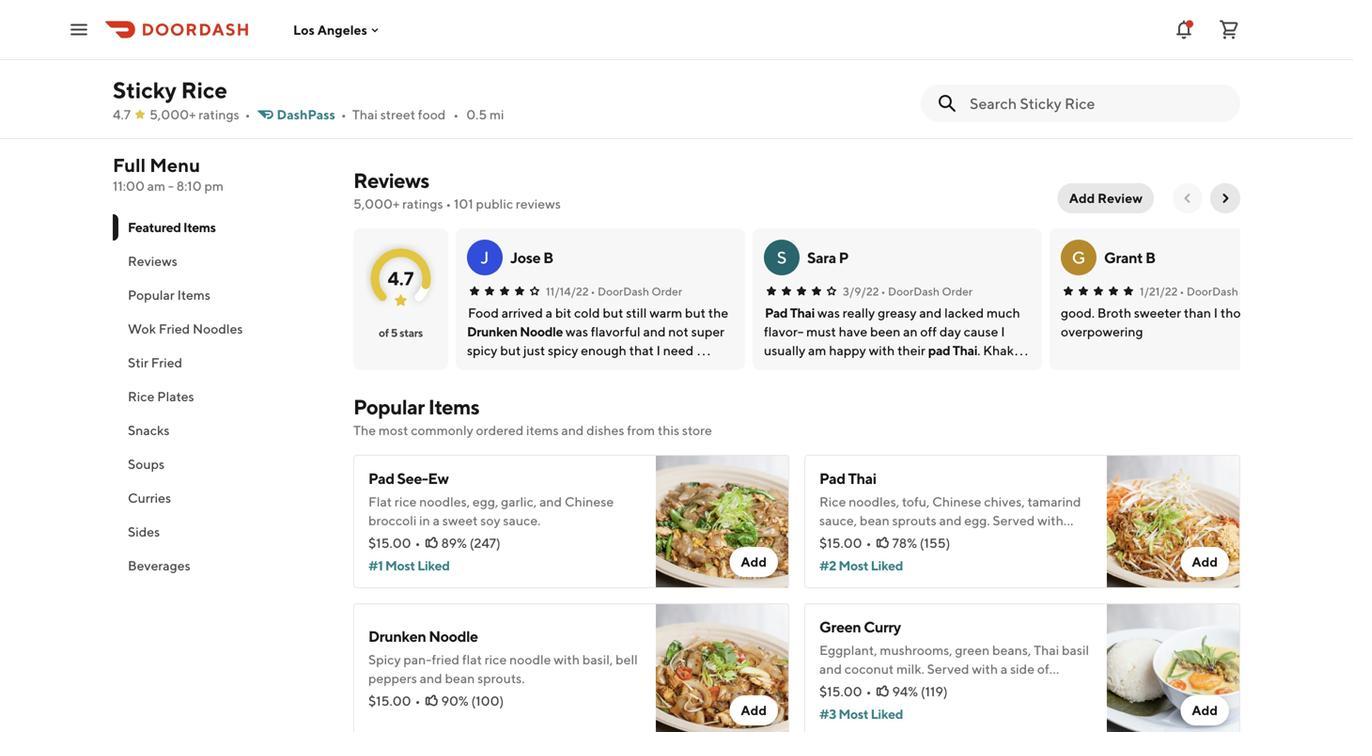 Task type: locate. For each thing, give the bounding box(es) containing it.
grant b
[[1104, 249, 1156, 266]]

reviews button
[[113, 244, 331, 278]]

a
[[433, 513, 440, 528], [1001, 661, 1008, 677]]

0 horizontal spatial with
[[554, 652, 580, 667]]

snacks
[[128, 422, 170, 438]]

• right 1/21/22
[[1180, 285, 1184, 298]]

4.7 up of 5 stars
[[388, 267, 414, 289]]

Item Search search field
[[970, 93, 1225, 114]]

0 horizontal spatial popular
[[128, 287, 175, 303]]

pad down s
[[765, 305, 788, 320]]

0 horizontal spatial order
[[652, 285, 682, 298]]

(100)
[[471, 693, 504, 709]]

1 horizontal spatial bean
[[860, 513, 890, 528]]

5,000+ inside the reviews 5,000+ ratings • 101 public reviews
[[353, 196, 400, 211]]

$15.00
[[357, 98, 400, 114], [951, 119, 994, 134], [368, 535, 411, 551], [819, 535, 862, 551], [819, 684, 862, 699], [368, 693, 411, 709]]

notification bell image
[[1173, 18, 1195, 41]]

0 horizontal spatial pad
[[368, 469, 394, 487]]

0 horizontal spatial drunken
[[368, 627, 426, 645]]

tofu,
[[902, 494, 930, 509], [1044, 680, 1072, 695]]

• down in
[[415, 535, 420, 551]]

beverages button
[[113, 549, 331, 583]]

a left side
[[1001, 661, 1008, 677]]

popular up most
[[353, 395, 425, 419]]

drunken
[[467, 324, 518, 339], [368, 627, 426, 645]]

fried right wok on the left top of the page
[[159, 321, 190, 336]]

pad up 'sauce,'
[[819, 469, 845, 487]]

items for popular items
[[177, 287, 210, 303]]

most
[[385, 558, 415, 573], [839, 558, 868, 573], [839, 706, 868, 722]]

doordash right 1/21/22
[[1187, 285, 1238, 298]]

0 vertical spatial ratings
[[199, 107, 239, 122]]

coconut up rice.
[[845, 661, 894, 677]]

4.7
[[113, 107, 131, 122], [388, 267, 414, 289]]

1 horizontal spatial spicy
[[1099, 74, 1135, 92]]

of right side
[[1037, 661, 1049, 677]]

most right #1
[[385, 558, 415, 573]]

1 horizontal spatial noodles,
[[849, 494, 899, 509]]

2 noodles, from the left
[[849, 494, 899, 509]]

0 vertical spatial noodle
[[520, 324, 563, 339]]

and up roasted
[[939, 513, 962, 528]]

0 horizontal spatial curry
[[864, 618, 901, 636]]

5,000+ down reviews link
[[353, 196, 400, 211]]

jose b
[[510, 249, 553, 266]]

liked down peanuts
[[871, 558, 903, 573]]

0 horizontal spatial b
[[543, 249, 553, 266]]

add button
[[1181, 23, 1229, 54], [730, 547, 778, 577], [1181, 547, 1229, 577], [730, 695, 778, 725], [1181, 695, 1229, 725]]

1 horizontal spatial order
[[942, 285, 973, 298]]

noodles, up 'sauce,'
[[849, 494, 899, 509]]

• doordash order for j
[[591, 285, 682, 298]]

b right grant
[[1146, 249, 1156, 266]]

most for eggplant,
[[839, 706, 868, 722]]

1 vertical spatial drunken
[[368, 627, 426, 645]]

drunken noodle
[[467, 324, 563, 339]]

noodle inside drunken noodle spicy pan-fried flat rice noodle with basil, bell peppers and bean sprouts.
[[429, 627, 478, 645]]

ratings inside the reviews 5,000+ ratings • 101 public reviews
[[402, 196, 443, 211]]

most right #3
[[839, 706, 868, 722]]

of left 5
[[379, 326, 389, 339]]

pad thai button
[[928, 341, 978, 360]]

0 vertical spatial items
[[183, 219, 216, 235]]

1 vertical spatial 5,000+
[[353, 196, 400, 211]]

curry
[[951, 94, 988, 112], [864, 618, 901, 636]]

garlic,
[[501, 494, 537, 509]]

liked down 89%
[[417, 558, 450, 573]]

pad up flat
[[368, 469, 394, 487]]

items up wok fried noodles at the top of page
[[177, 287, 210, 303]]

rice down stir
[[128, 389, 155, 404]]

$15.00 down peppers
[[368, 693, 411, 709]]

• doordash order for s
[[881, 285, 973, 298]]

1 vertical spatial noodle
[[429, 627, 478, 645]]

$15.00 • up #3 most liked
[[819, 684, 872, 699]]

1 vertical spatial rice
[[485, 652, 507, 667]]

drunken noodle image
[[656, 603, 789, 732]]

0 horizontal spatial 5,000+
[[150, 107, 196, 122]]

noodle inside button
[[520, 324, 563, 339]]

and down the eggplant,
[[819, 661, 842, 677]]

(119)
[[921, 684, 948, 699]]

bean inside drunken noodle spicy pan-fried flat rice noodle with basil, bell peppers and bean sprouts.
[[445, 670, 475, 686]]

1 horizontal spatial curry
[[951, 94, 988, 112]]

• doordash order right 11/14/22
[[591, 285, 682, 298]]

0 vertical spatial drunken
[[467, 324, 518, 339]]

1 horizontal spatial 5,000+
[[353, 196, 400, 211]]

doordash for g
[[1187, 285, 1238, 298]]

basil
[[1062, 642, 1089, 658]]

thai right pad
[[953, 343, 978, 358]]

1 order from the left
[[652, 285, 682, 298]]

items
[[183, 219, 216, 235], [177, 287, 210, 303], [428, 395, 479, 419]]

0 vertical spatial a
[[433, 513, 440, 528]]

p
[[839, 249, 849, 266]]

tofu, left or
[[1044, 680, 1072, 695]]

tofu, up sprouts
[[902, 494, 930, 509]]

0 vertical spatial served
[[993, 513, 1035, 528]]

1 vertical spatial reviews
[[128, 253, 177, 269]]

popular inside button
[[128, 287, 175, 303]]

beans,
[[992, 642, 1031, 658]]

1 horizontal spatial with
[[972, 661, 998, 677]]

sauce,
[[819, 513, 857, 528]]

1 horizontal spatial reviews
[[353, 168, 429, 193]]

3 doordash from the left
[[1187, 285, 1238, 298]]

• right 3/9/22
[[881, 285, 886, 298]]

drunken down 'j'
[[467, 324, 518, 339]]

served up chili.
[[993, 513, 1035, 528]]

$15.00 down broccoli
[[368, 535, 411, 551]]

thai for pad thai
[[790, 305, 815, 320]]

0 horizontal spatial noodles,
[[419, 494, 470, 509]]

crushed
[[819, 531, 867, 547]]

2 order from the left
[[942, 285, 973, 298]]

yellow
[[1009, 74, 1052, 92]]

spicy up peppers
[[368, 652, 401, 667]]

1 horizontal spatial b
[[1146, 249, 1156, 266]]

coconut up "veggies."
[[819, 680, 869, 695]]

pad inside pad see-ew flat rice noodles, egg, garlic, and chinese broccoli in a sweet soy sauce.
[[368, 469, 394, 487]]

1 vertical spatial items
[[177, 287, 210, 303]]

and right items
[[561, 422, 584, 438]]

drunken for drunken noodle
[[467, 324, 518, 339]]

0 horizontal spatial 4.7
[[113, 107, 131, 122]]

$15.00 left food
[[357, 98, 400, 114]]

1 horizontal spatial chinese
[[932, 494, 981, 509]]

and
[[561, 422, 584, 438], [539, 494, 562, 509], [939, 513, 962, 528], [921, 531, 944, 547], [819, 661, 842, 677], [420, 670, 442, 686]]

1 horizontal spatial noodle
[[520, 324, 563, 339]]

thai inside pad thai rice noodles, tofu, chinese chives, tamarind sauce, bean sprouts and egg. served with crushed peanuts and roasted chili.
[[848, 469, 876, 487]]

in
[[419, 513, 430, 528]]

add inside button
[[1069, 190, 1095, 206]]

1 horizontal spatial pad
[[765, 305, 788, 320]]

add for green curry
[[1192, 702, 1218, 718]]

of right choice at right
[[945, 680, 957, 695]]

0.5
[[466, 107, 487, 122]]

popular up wok on the left top of the page
[[128, 287, 175, 303]]

1 b from the left
[[543, 249, 553, 266]]

stir fried
[[128, 355, 182, 370]]

1 chinese from the left
[[565, 494, 614, 509]]

rice.
[[871, 680, 896, 695]]

thai down sara
[[790, 305, 815, 320]]

noodle down 11/14/22
[[520, 324, 563, 339]]

0 horizontal spatial • doordash order
[[591, 285, 682, 298]]

drunken for drunken noodle spicy pan-fried flat rice noodle with basil, bell peppers and bean sprouts.
[[368, 627, 426, 645]]

0 horizontal spatial a
[[433, 513, 440, 528]]

1 horizontal spatial • doordash order
[[881, 285, 973, 298]]

1 vertical spatial coconut
[[819, 680, 869, 695]]

items inside the 'popular items' button
[[177, 287, 210, 303]]

0 horizontal spatial tofu,
[[902, 494, 930, 509]]

most for ew
[[385, 558, 415, 573]]

1 vertical spatial tofu,
[[1044, 680, 1072, 695]]

1 horizontal spatial popular
[[353, 395, 425, 419]]

curry down chicken
[[951, 94, 988, 112]]

pad thai button
[[765, 304, 815, 322]]

reviews
[[353, 168, 429, 193], [128, 253, 177, 269]]

pad for pad thai
[[819, 469, 845, 487]]

$15.00 • for ew
[[368, 535, 420, 551]]

89%
[[441, 535, 467, 551]]

1 horizontal spatial drunken
[[467, 324, 518, 339]]

add for pad thai
[[1192, 554, 1218, 569]]

0 horizontal spatial served
[[927, 661, 969, 677]]

rice up sprouts.
[[485, 652, 507, 667]]

spicy up "item search" search field
[[1099, 74, 1135, 92]]

store
[[682, 422, 712, 438]]

rice inside button
[[128, 389, 155, 404]]

5,000+ down sticky rice
[[150, 107, 196, 122]]

fried right stir
[[151, 355, 182, 370]]

rice up 'sauce,'
[[819, 494, 846, 509]]

green curry image
[[1107, 603, 1240, 732]]

0 vertical spatial tofu,
[[902, 494, 930, 509]]

$15.00 • down 'sauce,'
[[819, 535, 872, 551]]

0 horizontal spatial chinese
[[565, 494, 614, 509]]

side
[[1010, 661, 1035, 677]]

items inside popular items the most commonly ordered items and dishes from this store
[[428, 395, 479, 419]]

$15.00 • for rice
[[819, 535, 872, 551]]

served inside pad thai rice noodles, tofu, chinese chives, tamarind sauce, bean sprouts and egg. served with crushed peanuts and roasted chili.
[[993, 513, 1035, 528]]

reviews inside the reviews 5,000+ ratings • 101 public reviews
[[353, 168, 429, 193]]

0 horizontal spatial spicy
[[368, 652, 401, 667]]

2 horizontal spatial • doordash order
[[1180, 285, 1271, 298]]

liked for ew
[[417, 558, 450, 573]]

chinese up egg.
[[932, 494, 981, 509]]

• doordash order up pad
[[881, 285, 973, 298]]

2 vertical spatial items
[[428, 395, 479, 419]]

full
[[113, 154, 146, 176]]

a right in
[[433, 513, 440, 528]]

ordered
[[476, 422, 524, 438]]

most right #2
[[839, 558, 868, 573]]

wok fried noodles button
[[113, 312, 331, 346]]

public
[[476, 196, 513, 211]]

with down tamarind
[[1038, 513, 1064, 528]]

rice inside drunken noodle spicy pan-fried flat rice noodle with basil, bell peppers and bean sprouts.
[[485, 652, 507, 667]]

$15.00 • down broccoli
[[368, 535, 420, 551]]

0 horizontal spatial doordash
[[598, 285, 649, 298]]

tamarind
[[1028, 494, 1081, 509]]

curries button
[[113, 481, 331, 515]]

with left basil, at the left of page
[[554, 652, 580, 667]]

spicy
[[1099, 74, 1135, 92], [368, 652, 401, 667]]

rice
[[395, 494, 417, 509], [485, 652, 507, 667]]

reviews down street
[[353, 168, 429, 193]]

curry inside chicken yellow curry $15.00
[[951, 94, 988, 112]]

pad thai rice noodles, tofu, chinese chives, tamarind sauce, bean sprouts and egg. served with crushed peanuts and roasted chili.
[[819, 469, 1081, 547]]

1 horizontal spatial doordash
[[888, 285, 940, 298]]

jose
[[510, 249, 541, 266]]

• left 101 on the left of the page
[[446, 196, 451, 211]]

0 vertical spatial coconut
[[845, 661, 894, 677]]

1 vertical spatial 4.7
[[388, 267, 414, 289]]

bean down flat
[[445, 670, 475, 686]]

1 • doordash order from the left
[[591, 285, 682, 298]]

5,000+
[[150, 107, 196, 122], [353, 196, 400, 211]]

most for rice
[[839, 558, 868, 573]]

chinese right garlic,
[[565, 494, 614, 509]]

noodles, inside pad see-ew flat rice noodles, egg, garlic, and chinese broccoli in a sweet soy sauce.
[[419, 494, 470, 509]]

$15.00 down 'sauce,'
[[819, 535, 862, 551]]

0 vertical spatial reviews
[[353, 168, 429, 193]]

dashpass
[[277, 107, 335, 122]]

pad see-ew image
[[656, 455, 789, 588]]

0 horizontal spatial rice
[[395, 494, 417, 509]]

beef,
[[1012, 680, 1042, 695]]

pad for pad see-ew
[[368, 469, 394, 487]]

noodle for drunken noodle spicy pan-fried flat rice noodle with basil, bell peppers and bean sprouts.
[[429, 627, 478, 645]]

with inside pad thai rice noodles, tofu, chinese chives, tamarind sauce, bean sprouts and egg. served with crushed peanuts and roasted chili.
[[1038, 513, 1064, 528]]

0 vertical spatial rice
[[395, 494, 417, 509]]

and down pan-
[[420, 670, 442, 686]]

doordash right 3/9/22
[[888, 285, 940, 298]]

• doordash order right 1/21/22
[[1180, 285, 1271, 298]]

$15.00 button
[[353, 0, 502, 127]]

1 vertical spatial bean
[[445, 670, 475, 686]]

1 vertical spatial served
[[927, 661, 969, 677]]

wok fried noodles
[[128, 321, 243, 336]]

1 noodles, from the left
[[419, 494, 470, 509]]

11/14/22
[[546, 285, 589, 298]]

rice up broccoli
[[395, 494, 417, 509]]

8:10
[[176, 178, 202, 194]]

liked
[[417, 558, 450, 573], [871, 558, 903, 573], [871, 706, 903, 722]]

1 doordash from the left
[[598, 285, 649, 298]]

reviews for reviews
[[128, 253, 177, 269]]

• right dashpass
[[341, 107, 347, 122]]

reviews down featured
[[128, 253, 177, 269]]

1 vertical spatial ratings
[[402, 196, 443, 211]]

chinese inside pad thai rice noodles, tofu, chinese chives, tamarind sauce, bean sprouts and egg. served with crushed peanuts and roasted chili.
[[932, 494, 981, 509]]

2 horizontal spatial with
[[1038, 513, 1064, 528]]

rice inside pad see-ew flat rice noodles, egg, garlic, and chinese broccoli in a sweet soy sauce.
[[395, 494, 417, 509]]

next image
[[1218, 191, 1233, 206]]

with up chicken,
[[972, 661, 998, 677]]

0 vertical spatial bean
[[860, 513, 890, 528]]

doordash for j
[[598, 285, 649, 298]]

with inside green curry eggplant, mushrooms, green beans, thai basil and coconut milk. served with a side of coconut rice.  choice of chicken, beef, tofu, or veggies.
[[972, 661, 998, 677]]

1 vertical spatial fried
[[159, 321, 190, 336]]

thai left basil
[[1034, 642, 1059, 658]]

chinese
[[565, 494, 614, 509], [932, 494, 981, 509]]

items
[[526, 422, 559, 438]]

2 horizontal spatial pad
[[819, 469, 845, 487]]

• up #3 most liked
[[866, 684, 872, 699]]

ratings down reviews link
[[402, 196, 443, 211]]

1 horizontal spatial of
[[945, 680, 957, 695]]

noodle
[[509, 652, 551, 667]]

1 vertical spatial a
[[1001, 661, 1008, 677]]

94%
[[892, 684, 918, 699]]

rice up the 5,000+ ratings •
[[181, 77, 227, 103]]

0 horizontal spatial reviews
[[128, 253, 177, 269]]

0 vertical spatial of
[[379, 326, 389, 339]]

fried right basil at the right of page
[[1172, 74, 1207, 92]]

order
[[652, 285, 682, 298], [942, 285, 973, 298], [1241, 285, 1271, 298]]

ratings down sticky rice
[[199, 107, 239, 122]]

items for featured items
[[183, 219, 216, 235]]

thai up 'sauce,'
[[848, 469, 876, 487]]

pad inside pad thai rice noodles, tofu, chinese chives, tamarind sauce, bean sprouts and egg. served with crushed peanuts and roasted chili.
[[819, 469, 845, 487]]

drunken up pan-
[[368, 627, 426, 645]]

and right garlic,
[[539, 494, 562, 509]]

bean
[[860, 513, 890, 528], [445, 670, 475, 686]]

rice inside pad thai rice noodles, tofu, chinese chives, tamarind sauce, bean sprouts and egg. served with crushed peanuts and roasted chili.
[[819, 494, 846, 509]]

thai street food • 0.5 mi
[[352, 107, 504, 122]]

drunken inside drunken noodle spicy pan-fried flat rice noodle with basil, bell peppers and bean sprouts.
[[368, 627, 426, 645]]

1 horizontal spatial 4.7
[[388, 267, 414, 289]]

1/21/22
[[1140, 285, 1178, 298]]

$15.00 down chicken
[[951, 119, 994, 134]]

90%
[[441, 693, 469, 709]]

pad see-ew flat rice noodles, egg, garlic, and chinese broccoli in a sweet soy sauce.
[[368, 469, 614, 528]]

1 vertical spatial spicy
[[368, 652, 401, 667]]

plates
[[157, 389, 194, 404]]

0 vertical spatial popular
[[128, 287, 175, 303]]

#3 most liked
[[819, 706, 903, 722]]

1 vertical spatial curry
[[864, 618, 901, 636]]

see-
[[397, 469, 428, 487]]

a inside pad see-ew flat rice noodles, egg, garlic, and chinese broccoli in a sweet soy sauce.
[[433, 513, 440, 528]]

fried for stir fried
[[151, 355, 182, 370]]

b right jose
[[543, 249, 553, 266]]

noodle for drunken noodle
[[520, 324, 563, 339]]

basil,
[[582, 652, 613, 667]]

94% (119)
[[892, 684, 948, 699]]

of
[[379, 326, 389, 339], [1037, 661, 1049, 677], [945, 680, 957, 695]]

0 horizontal spatial noodle
[[429, 627, 478, 645]]

1 horizontal spatial ratings
[[402, 196, 443, 211]]

$15.00 for green curry
[[819, 684, 862, 699]]

reviews inside "button"
[[128, 253, 177, 269]]

reviews
[[516, 196, 561, 211]]

drunken inside button
[[467, 324, 518, 339]]

veggies.
[[819, 699, 868, 714]]

from
[[627, 422, 655, 438]]

2 • doordash order from the left
[[881, 285, 973, 298]]

1 horizontal spatial rice
[[485, 652, 507, 667]]

tofu, inside pad thai rice noodles, tofu, chinese chives, tamarind sauce, bean sprouts and egg. served with crushed peanuts and roasted chili.
[[902, 494, 930, 509]]

featured items
[[128, 219, 216, 235]]

2 horizontal spatial doordash
[[1187, 285, 1238, 298]]

featured
[[128, 219, 181, 235]]

bean up peanuts
[[860, 513, 890, 528]]

1 horizontal spatial tofu,
[[1044, 680, 1072, 695]]

0 vertical spatial curry
[[951, 94, 988, 112]]

previous image
[[1180, 191, 1195, 206]]

2 vertical spatial of
[[945, 680, 957, 695]]

sticky
[[113, 77, 177, 103]]

add button for ew
[[730, 547, 778, 577]]

2 horizontal spatial order
[[1241, 285, 1271, 298]]

pad
[[765, 305, 788, 320], [368, 469, 394, 487], [819, 469, 845, 487]]

• left dashpass
[[245, 107, 250, 122]]

3 order from the left
[[1241, 285, 1271, 298]]

with
[[1038, 513, 1064, 528], [554, 652, 580, 667], [972, 661, 998, 677]]

#1
[[368, 558, 383, 573]]

items up the commonly
[[428, 395, 479, 419]]

0 horizontal spatial bean
[[445, 670, 475, 686]]

1 vertical spatial popular
[[353, 395, 425, 419]]

doordash right 11/14/22
[[598, 285, 649, 298]]

thai for pad thai
[[953, 343, 978, 358]]

1 horizontal spatial a
[[1001, 661, 1008, 677]]

2 vertical spatial fried
[[151, 355, 182, 370]]

soups
[[128, 456, 165, 472]]

liked down rice.
[[871, 706, 903, 722]]

bell
[[616, 652, 638, 667]]

noodles, down ew
[[419, 494, 470, 509]]

popular inside popular items the most commonly ordered items and dishes from this store
[[353, 395, 425, 419]]

2 b from the left
[[1146, 249, 1156, 266]]

curry up mushrooms,
[[864, 618, 901, 636]]

4.7 down sticky
[[113, 107, 131, 122]]

a inside green curry eggplant, mushrooms, green beans, thai basil and coconut milk. served with a side of coconut rice.  choice of chicken, beef, tofu, or veggies.
[[1001, 661, 1008, 677]]

noodle up fried
[[429, 627, 478, 645]]

items up reviews "button"
[[183, 219, 216, 235]]

2 horizontal spatial of
[[1037, 661, 1049, 677]]

3 • doordash order from the left
[[1180, 285, 1271, 298]]

2 doordash from the left
[[888, 285, 940, 298]]

$15.00 up #3
[[819, 684, 862, 699]]

served up "(119)"
[[927, 661, 969, 677]]

1 horizontal spatial served
[[993, 513, 1035, 528]]

2 chinese from the left
[[932, 494, 981, 509]]

(155)
[[920, 535, 950, 551]]



Task type: describe. For each thing, give the bounding box(es) containing it.
egg,
[[473, 494, 498, 509]]

sweet
[[442, 513, 478, 528]]

89% (247)
[[441, 535, 501, 551]]

and inside green curry eggplant, mushrooms, green beans, thai basil and coconut milk. served with a side of coconut rice.  choice of chicken, beef, tofu, or veggies.
[[819, 661, 842, 677]]

$15.00 for pad thai
[[819, 535, 862, 551]]

popular for popular items the most commonly ordered items and dishes from this store
[[353, 395, 425, 419]]

j
[[481, 247, 489, 267]]

or
[[1075, 680, 1087, 695]]

popular items button
[[113, 278, 331, 312]]

sprouts
[[892, 513, 937, 528]]

order for s
[[942, 285, 973, 298]]

open menu image
[[68, 18, 90, 41]]

broccoli
[[368, 513, 417, 528]]

grant
[[1104, 249, 1143, 266]]

pad thai
[[928, 343, 978, 358]]

curries
[[128, 490, 171, 506]]

the
[[353, 422, 376, 438]]

tofu, inside green curry eggplant, mushrooms, green beans, thai basil and coconut milk. served with a side of coconut rice.  choice of chicken, beef, tofu, or veggies.
[[1044, 680, 1072, 695]]

egg.
[[964, 513, 990, 528]]

#3
[[819, 706, 836, 722]]

sides
[[128, 524, 160, 539]]

0 horizontal spatial ratings
[[199, 107, 239, 122]]

$15.00 for pad see-ew
[[368, 535, 411, 551]]

soy
[[480, 513, 501, 528]]

0 vertical spatial 5,000+
[[150, 107, 196, 122]]

flat
[[368, 494, 392, 509]]

1 vertical spatial of
[[1037, 661, 1049, 677]]

reviews 5,000+ ratings • 101 public reviews
[[353, 168, 561, 211]]

pad inside button
[[765, 305, 788, 320]]

angeles
[[317, 22, 367, 37]]

sticky rice
[[113, 77, 227, 103]]

green
[[955, 642, 990, 658]]

basil
[[1138, 74, 1170, 92]]

add for drunken noodle
[[741, 702, 767, 718]]

stars
[[399, 326, 423, 339]]

served inside green curry eggplant, mushrooms, green beans, thai basil and coconut milk. served with a side of coconut rice.  choice of chicken, beef, tofu, or veggies.
[[927, 661, 969, 677]]

78% (155)
[[892, 535, 950, 551]]

drunken noodle spicy pan-fried flat rice noodle with basil, bell peppers and bean sprouts.
[[368, 627, 638, 686]]

noodles, inside pad thai rice noodles, tofu, chinese chives, tamarind sauce, bean sprouts and egg. served with crushed peanuts and roasted chili.
[[849, 494, 899, 509]]

order for g
[[1241, 285, 1271, 298]]

$15.00 for drunken noodle
[[368, 693, 411, 709]]

$15.00 inside $15.00 'button'
[[357, 98, 400, 114]]

$15.00 • for eggplant,
[[819, 684, 872, 699]]

pad thai image
[[1107, 455, 1240, 588]]

101
[[454, 196, 473, 211]]

dashpass •
[[277, 107, 347, 122]]

food
[[418, 107, 446, 122]]

$15.00 inside chicken yellow curry $15.00
[[951, 119, 994, 134]]

mushrooms,
[[880, 642, 953, 658]]

$15.00 • down peppers
[[368, 693, 420, 709]]

#2 most liked
[[819, 558, 903, 573]]

roasted
[[946, 531, 991, 547]]

b for g
[[1146, 249, 1156, 266]]

rice plates button
[[113, 380, 331, 413]]

sides button
[[113, 515, 331, 549]]

spicy inside drunken noodle spicy pan-fried flat rice noodle with basil, bell peppers and bean sprouts.
[[368, 652, 401, 667]]

90% (100)
[[441, 693, 504, 709]]

order for j
[[652, 285, 682, 298]]

this
[[658, 422, 679, 438]]

curry inside green curry eggplant, mushrooms, green beans, thai basil and coconut milk. served with a side of coconut rice.  choice of chicken, beef, tofu, or veggies.
[[864, 618, 901, 636]]

add review
[[1069, 190, 1143, 206]]

pad
[[928, 343, 950, 358]]

menu
[[150, 154, 200, 176]]

• right 11/14/22
[[591, 285, 595, 298]]

add button for eggplant,
[[1181, 695, 1229, 725]]

chicken yellow curry $15.00
[[951, 74, 1052, 134]]

reviews for reviews 5,000+ ratings • 101 public reviews
[[353, 168, 429, 193]]

dishes
[[587, 422, 624, 438]]

and inside drunken noodle spicy pan-fried flat rice noodle with basil, bell peppers and bean sprouts.
[[420, 670, 442, 686]]

#1 most liked
[[368, 558, 450, 573]]

0 vertical spatial 4.7
[[113, 107, 131, 122]]

thai inside green curry eggplant, mushrooms, green beans, thai basil and coconut milk. served with a side of coconut rice.  choice of chicken, beef, tofu, or veggies.
[[1034, 642, 1059, 658]]

liked for eggplant,
[[871, 706, 903, 722]]

items for popular items the most commonly ordered items and dishes from this store
[[428, 395, 479, 419]]

chili.
[[994, 531, 1021, 547]]

• down peppers
[[415, 693, 420, 709]]

green
[[819, 618, 861, 636]]

thai for pad thai rice noodles, tofu, chinese chives, tamarind sauce, bean sprouts and egg. served with crushed peanuts and roasted chili.
[[848, 469, 876, 487]]

los angeles button
[[293, 22, 382, 37]]

11:00
[[113, 178, 145, 194]]

milk.
[[897, 661, 925, 677]]

pad thai
[[765, 305, 815, 320]]

add button for rice
[[1181, 547, 1229, 577]]

5,000+ ratings •
[[150, 107, 250, 122]]

add review button
[[1058, 183, 1154, 213]]

most
[[379, 422, 408, 438]]

fried
[[432, 652, 460, 667]]

with inside drunken noodle spicy pan-fried flat rice noodle with basil, bell peppers and bean sprouts.
[[554, 652, 580, 667]]

choice
[[899, 680, 942, 695]]

green curry eggplant, mushrooms, green beans, thai basil and coconut milk. served with a side of coconut rice.  choice of chicken, beef, tofu, or veggies.
[[819, 618, 1089, 714]]

0 vertical spatial fried
[[1172, 74, 1207, 92]]

wok
[[128, 321, 156, 336]]

pm
[[204, 178, 224, 194]]

fried for wok fried noodles
[[159, 321, 190, 336]]

chinese inside pad see-ew flat rice noodles, egg, garlic, and chinese broccoli in a sweet soy sauce.
[[565, 494, 614, 509]]

liked for rice
[[871, 558, 903, 573]]

soups button
[[113, 447, 331, 481]]

and inside pad see-ew flat rice noodles, egg, garlic, and chinese broccoli in a sweet soy sauce.
[[539, 494, 562, 509]]

0 items, open order cart image
[[1218, 18, 1240, 41]]

spicy basil fried rice
[[1099, 74, 1239, 92]]

• doordash order for g
[[1180, 285, 1271, 298]]

chives,
[[984, 494, 1025, 509]]

• up #2 most liked at the right of page
[[866, 535, 872, 551]]

los angeles
[[293, 22, 367, 37]]

sara p
[[807, 249, 849, 266]]

0 horizontal spatial of
[[379, 326, 389, 339]]

bean inside pad thai rice noodles, tofu, chinese chives, tamarind sauce, bean sprouts and egg. served with crushed peanuts and roasted chili.
[[860, 513, 890, 528]]

s
[[777, 247, 787, 267]]

• left 0.5
[[453, 107, 459, 122]]

doordash for s
[[888, 285, 940, 298]]

los
[[293, 22, 315, 37]]

street
[[380, 107, 415, 122]]

and down sprouts
[[921, 531, 944, 547]]

flat
[[462, 652, 482, 667]]

review
[[1098, 190, 1143, 206]]

stir
[[128, 355, 148, 370]]

-
[[168, 178, 174, 194]]

rice down 0 items, open order cart icon on the right top of the page
[[1210, 74, 1239, 92]]

sprouts.
[[477, 670, 525, 686]]

popular items the most commonly ordered items and dishes from this store
[[353, 395, 712, 438]]

eggplant,
[[819, 642, 877, 658]]

thai left street
[[352, 107, 378, 122]]

0 vertical spatial spicy
[[1099, 74, 1135, 92]]

ew
[[428, 469, 449, 487]]

add for pad see-ew
[[741, 554, 767, 569]]

snacks button
[[113, 413, 331, 447]]

5
[[391, 326, 397, 339]]

and inside popular items the most commonly ordered items and dishes from this store
[[561, 422, 584, 438]]

popular for popular items
[[128, 287, 175, 303]]

full menu 11:00 am - 8:10 pm
[[113, 154, 224, 194]]

b for j
[[543, 249, 553, 266]]

• inside the reviews 5,000+ ratings • 101 public reviews
[[446, 196, 451, 211]]

sauce.
[[503, 513, 541, 528]]

drunken noodle button
[[467, 322, 563, 341]]

am
[[147, 178, 165, 194]]



Task type: vqa. For each thing, say whether or not it's contained in the screenshot.
rightmost the Served
yes



